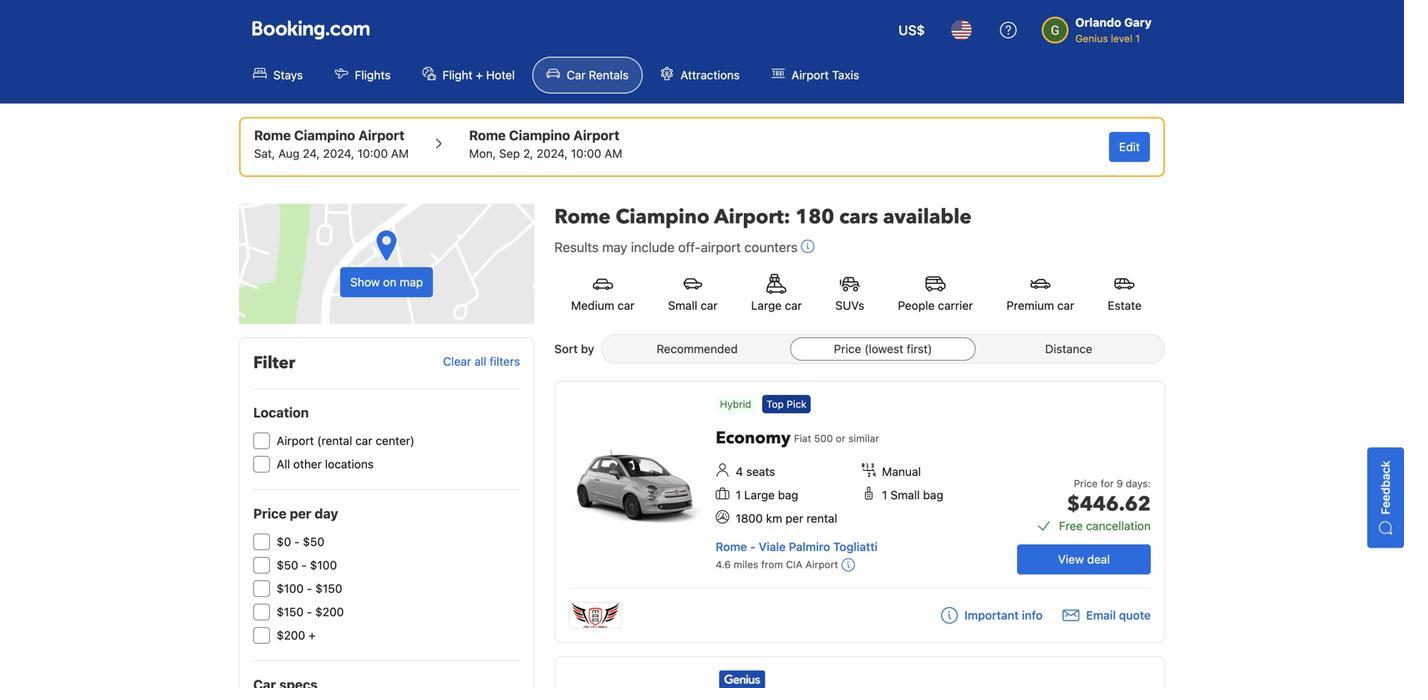 Task type: vqa. For each thing, say whether or not it's contained in the screenshot.
middle Transport
no



Task type: locate. For each thing, give the bounding box(es) containing it.
large down counters
[[751, 299, 782, 313]]

sort by
[[555, 342, 595, 356]]

large inside product card group
[[745, 489, 775, 503]]

clear all filters button
[[443, 355, 520, 369]]

center)
[[376, 434, 415, 448]]

1 horizontal spatial am
[[605, 147, 623, 161]]

4 seats
[[736, 465, 776, 479]]

location
[[253, 405, 309, 421]]

search summary element
[[239, 117, 1166, 177]]

1 bag from the left
[[778, 489, 799, 503]]

1 vertical spatial small
[[891, 489, 920, 503]]

0 vertical spatial $100
[[310, 559, 337, 573]]

- for $0
[[294, 536, 300, 549]]

day
[[315, 506, 338, 522]]

9
[[1117, 478, 1123, 490]]

rome ciampino airport: 180 cars available
[[555, 204, 972, 231]]

- for rome
[[750, 541, 756, 554]]

sort by element
[[601, 334, 1166, 365]]

1 for 1 small bag
[[882, 489, 888, 503]]

for
[[1101, 478, 1114, 490]]

$100 up $100 - $150 at the bottom of the page
[[310, 559, 337, 573]]

0 horizontal spatial bag
[[778, 489, 799, 503]]

price left "for"
[[1074, 478, 1098, 490]]

large down 'seats'
[[745, 489, 775, 503]]

flight + hotel link
[[408, 57, 529, 94]]

airport taxis link
[[758, 57, 874, 94]]

2 vertical spatial price
[[253, 506, 287, 522]]

1 vertical spatial +
[[309, 629, 316, 643]]

10:00 inside rome ciampino airport sat, aug 24, 2024, 10:00 am
[[358, 147, 388, 161]]

2024, inside rome ciampino airport sat, aug 24, 2024, 10:00 am
[[323, 147, 354, 161]]

1 horizontal spatial 1
[[882, 489, 888, 503]]

$100
[[310, 559, 337, 573], [277, 582, 304, 596]]

1 down manual
[[882, 489, 888, 503]]

1 inside 'orlando gary genius level 1'
[[1136, 33, 1140, 44]]

rome for rome - viale palmiro togliatti
[[716, 541, 747, 554]]

rome for rome ciampino airport: 180 cars available
[[555, 204, 611, 231]]

car
[[618, 299, 635, 313], [701, 299, 718, 313], [785, 299, 802, 313], [1058, 299, 1075, 313], [356, 434, 373, 448]]

small inside button
[[668, 299, 698, 313]]

0 horizontal spatial $50
[[277, 559, 298, 573]]

price for price per day
[[253, 506, 287, 522]]

0 horizontal spatial $150
[[277, 606, 304, 620]]

large car button
[[735, 264, 819, 324]]

1 horizontal spatial small
[[891, 489, 920, 503]]

car right medium
[[618, 299, 635, 313]]

the rental counter isn't at the airport, so you'll need to make your own way there. image
[[842, 559, 855, 572]]

0 horizontal spatial am
[[391, 147, 409, 161]]

premium car
[[1007, 299, 1075, 313]]

free cancellation
[[1059, 520, 1151, 534]]

rome up results
[[555, 204, 611, 231]]

0 horizontal spatial small
[[668, 299, 698, 313]]

am down drop-off location element
[[605, 147, 623, 161]]

bag for 1 small bag
[[923, 489, 944, 503]]

clear all filters
[[443, 355, 520, 369]]

price inside sort by "element"
[[834, 342, 862, 356]]

$0 - $50
[[277, 536, 325, 549]]

price for price for 9 days: $446.62
[[1074, 478, 1098, 490]]

1 horizontal spatial per
[[786, 512, 804, 526]]

rome up sat,
[[254, 128, 291, 143]]

fiat
[[794, 433, 812, 445]]

1 horizontal spatial ciampino
[[509, 128, 570, 143]]

ciampino inside the rome ciampino airport mon, sep 2, 2024, 10:00 am
[[509, 128, 570, 143]]

+ left hotel
[[476, 68, 483, 82]]

0 horizontal spatial 10:00
[[358, 147, 388, 161]]

1 vertical spatial $100
[[277, 582, 304, 596]]

aug
[[278, 147, 300, 161]]

drop-off location element
[[469, 125, 623, 145]]

1 horizontal spatial $50
[[303, 536, 325, 549]]

- for $100
[[307, 582, 312, 596]]

$150 up '$150 - $200'
[[316, 582, 342, 596]]

1 am from the left
[[391, 147, 409, 161]]

0 vertical spatial small
[[668, 299, 698, 313]]

if you choose one, you'll need to make your own way there - but prices can be a lot lower. image
[[801, 240, 815, 253]]

1 vertical spatial price
[[1074, 478, 1098, 490]]

+ for $200
[[309, 629, 316, 643]]

small car button
[[652, 264, 735, 324]]

car inside small car button
[[701, 299, 718, 313]]

1 for 1 large bag
[[736, 489, 741, 503]]

ciampino for rome ciampino airport sat, aug 24, 2024, 10:00 am
[[294, 128, 355, 143]]

- up the miles
[[750, 541, 756, 554]]

airport up drop-off date element
[[574, 128, 620, 143]]

180
[[796, 204, 835, 231]]

price per day
[[253, 506, 338, 522]]

10:00 down drop-off location element
[[571, 147, 602, 161]]

large inside button
[[751, 299, 782, 313]]

edit
[[1120, 140, 1140, 154]]

2 horizontal spatial price
[[1074, 478, 1098, 490]]

$200 down $100 - $150 at the bottom of the page
[[315, 606, 344, 620]]

airport up the pick-up date element
[[359, 128, 405, 143]]

distance
[[1046, 342, 1093, 356]]

sep
[[499, 147, 520, 161]]

small
[[668, 299, 698, 313], [891, 489, 920, 503]]

important info
[[965, 609, 1043, 623]]

days:
[[1126, 478, 1151, 490]]

am down pick-up location element
[[391, 147, 409, 161]]

+ for flight
[[476, 68, 483, 82]]

$50 down $0 at the bottom of page
[[277, 559, 298, 573]]

2 10:00 from the left
[[571, 147, 602, 161]]

1800 km per rental
[[736, 512, 838, 526]]

10:00 down pick-up location element
[[358, 147, 388, 161]]

the rental counter isn't at the airport, so you'll need to make your own way there. image
[[842, 559, 855, 572]]

per right km
[[786, 512, 804, 526]]

+ down '$150 - $200'
[[309, 629, 316, 643]]

1 horizontal spatial bag
[[923, 489, 944, 503]]

people carrier button
[[882, 264, 990, 324]]

1 vertical spatial large
[[745, 489, 775, 503]]

people carrier
[[898, 299, 973, 313]]

airport inside product card group
[[806, 559, 838, 571]]

attractions
[[681, 68, 740, 82]]

- for $150
[[307, 606, 312, 620]]

1 large bag
[[736, 489, 799, 503]]

rome - viale palmiro togliatti button
[[716, 541, 878, 554]]

car inside medium car button
[[618, 299, 635, 313]]

2 bag from the left
[[923, 489, 944, 503]]

2 am from the left
[[605, 147, 623, 161]]

0 horizontal spatial rome ciampino airport group
[[254, 125, 409, 162]]

- for $50
[[302, 559, 307, 573]]

car rentals
[[567, 68, 629, 82]]

- down $0 - $50
[[302, 559, 307, 573]]

am inside the rome ciampino airport mon, sep 2, 2024, 10:00 am
[[605, 147, 623, 161]]

rome for rome ciampino airport sat, aug 24, 2024, 10:00 am
[[254, 128, 291, 143]]

$200 down '$150 - $200'
[[277, 629, 305, 643]]

per
[[290, 506, 312, 522], [786, 512, 804, 526]]

car inside the large car button
[[785, 299, 802, 313]]

1 down 4 on the right bottom
[[736, 489, 741, 503]]

important info button
[[941, 608, 1043, 625]]

0 vertical spatial $200
[[315, 606, 344, 620]]

- right $0 at the bottom of page
[[294, 536, 300, 549]]

ciampino up include
[[616, 204, 710, 231]]

am inside rome ciampino airport sat, aug 24, 2024, 10:00 am
[[391, 147, 409, 161]]

quote
[[1119, 609, 1151, 623]]

price inside price for 9 days: $446.62
[[1074, 478, 1098, 490]]

$150 - $200
[[277, 606, 344, 620]]

10:00 inside the rome ciampino airport mon, sep 2, 2024, 10:00 am
[[571, 147, 602, 161]]

+ inside skip to main content element
[[476, 68, 483, 82]]

- down $100 - $150 at the bottom of the page
[[307, 606, 312, 620]]

$200
[[315, 606, 344, 620], [277, 629, 305, 643]]

ciampino inside rome ciampino airport sat, aug 24, 2024, 10:00 am
[[294, 128, 355, 143]]

1 vertical spatial $150
[[277, 606, 304, 620]]

0 horizontal spatial ciampino
[[294, 128, 355, 143]]

0 horizontal spatial $100
[[277, 582, 304, 596]]

2 rome ciampino airport group from the left
[[469, 125, 623, 162]]

view deal button
[[1018, 545, 1151, 575]]

small up recommended
[[668, 299, 698, 313]]

airport inside skip to main content element
[[792, 68, 829, 82]]

bag
[[778, 489, 799, 503], [923, 489, 944, 503]]

1 horizontal spatial +
[[476, 68, 483, 82]]

2024, inside the rome ciampino airport mon, sep 2, 2024, 10:00 am
[[537, 147, 568, 161]]

1 horizontal spatial 10:00
[[571, 147, 602, 161]]

manual
[[882, 465, 921, 479]]

1 horizontal spatial price
[[834, 342, 862, 356]]

10:00
[[358, 147, 388, 161], [571, 147, 602, 161]]

premium car button
[[990, 264, 1092, 324]]

car left suvs
[[785, 299, 802, 313]]

0 vertical spatial +
[[476, 68, 483, 82]]

0 vertical spatial large
[[751, 299, 782, 313]]

2 horizontal spatial 1
[[1136, 33, 1140, 44]]

small down manual
[[891, 489, 920, 503]]

ciampino for rome ciampino airport mon, sep 2, 2024, 10:00 am
[[509, 128, 570, 143]]

0 horizontal spatial price
[[253, 506, 287, 522]]

$150 up $200 +
[[277, 606, 304, 620]]

0 horizontal spatial +
[[309, 629, 316, 643]]

1 horizontal spatial 2024,
[[537, 147, 568, 161]]

1 2024, from the left
[[323, 147, 354, 161]]

airport up all
[[277, 434, 314, 448]]

price up $0 at the bottom of page
[[253, 506, 287, 522]]

2,
[[523, 147, 534, 161]]

show on map
[[350, 275, 423, 289]]

ciampino up drop-off date element
[[509, 128, 570, 143]]

0 horizontal spatial 1
[[736, 489, 741, 503]]

2024, down drop-off location element
[[537, 147, 568, 161]]

car for large car
[[785, 299, 802, 313]]

car right 'premium'
[[1058, 299, 1075, 313]]

am
[[391, 147, 409, 161], [605, 147, 623, 161]]

- up '$150 - $200'
[[307, 582, 312, 596]]

rome ciampino airport group
[[254, 125, 409, 162], [469, 125, 623, 162]]

$50 up $50 - $100 in the left of the page
[[303, 536, 325, 549]]

per left the day in the left of the page
[[290, 506, 312, 522]]

email
[[1087, 609, 1116, 623]]

ciampino up the pick-up date element
[[294, 128, 355, 143]]

1 vertical spatial $200
[[277, 629, 305, 643]]

price left (lowest
[[834, 342, 862, 356]]

car for medium car
[[618, 299, 635, 313]]

estate
[[1108, 299, 1142, 313]]

airport left taxis
[[792, 68, 829, 82]]

stays link
[[239, 57, 317, 94]]

rome inside button
[[716, 541, 747, 554]]

flights
[[355, 68, 391, 82]]

airport down "palmiro"
[[806, 559, 838, 571]]

email quote
[[1087, 609, 1151, 623]]

2024, down pick-up location element
[[323, 147, 354, 161]]

results
[[555, 240, 599, 255]]

2 horizontal spatial ciampino
[[616, 204, 710, 231]]

$150
[[316, 582, 342, 596], [277, 606, 304, 620]]

- inside button
[[750, 541, 756, 554]]

pick
[[787, 399, 807, 411]]

1800
[[736, 512, 763, 526]]

1 right the level
[[1136, 33, 1140, 44]]

rome up mon,
[[469, 128, 506, 143]]

1 horizontal spatial $150
[[316, 582, 342, 596]]

1 horizontal spatial $200
[[315, 606, 344, 620]]

0 vertical spatial price
[[834, 342, 862, 356]]

1 10:00 from the left
[[358, 147, 388, 161]]

rome inside rome ciampino airport sat, aug 24, 2024, 10:00 am
[[254, 128, 291, 143]]

cars
[[840, 204, 879, 231]]

skip to main content element
[[0, 0, 1405, 104]]

feedback
[[1379, 461, 1393, 515]]

car inside premium car button
[[1058, 299, 1075, 313]]

1
[[1136, 33, 1140, 44], [736, 489, 741, 503], [882, 489, 888, 503]]

edit button
[[1110, 132, 1150, 162]]

car up recommended
[[701, 299, 718, 313]]

km
[[766, 512, 783, 526]]

+
[[476, 68, 483, 82], [309, 629, 316, 643]]

1 horizontal spatial rome ciampino airport group
[[469, 125, 623, 162]]

rome up 4.6
[[716, 541, 747, 554]]

(lowest
[[865, 342, 904, 356]]

locations
[[325, 458, 374, 472]]

rome inside the rome ciampino airport mon, sep 2, 2024, 10:00 am
[[469, 128, 506, 143]]

24,
[[303, 147, 320, 161]]

2024,
[[323, 147, 354, 161], [537, 147, 568, 161]]

$100 down $50 - $100 in the left of the page
[[277, 582, 304, 596]]

0 horizontal spatial 2024,
[[323, 147, 354, 161]]

estate button
[[1092, 264, 1159, 324]]

0 vertical spatial $150
[[316, 582, 342, 596]]

2 2024, from the left
[[537, 147, 568, 161]]

counters
[[745, 240, 798, 255]]



Task type: describe. For each thing, give the bounding box(es) containing it.
product card group
[[555, 381, 1171, 644]]

economy fiat 500 or similar
[[716, 427, 880, 450]]

car rentals link
[[533, 57, 643, 94]]

medium car button
[[555, 264, 652, 324]]

rental
[[807, 512, 838, 526]]

am for rome ciampino airport mon, sep 2, 2024, 10:00 am
[[605, 147, 623, 161]]

price for 9 days: $446.62
[[1068, 478, 1151, 519]]

premium
[[1007, 299, 1055, 313]]

include
[[631, 240, 675, 255]]

flight
[[443, 68, 473, 82]]

rome - viale palmiro togliatti
[[716, 541, 878, 554]]

feedback button
[[1368, 448, 1405, 549]]

500
[[814, 433, 833, 445]]

per inside product card group
[[786, 512, 804, 526]]

10:00 for rome ciampino airport sat, aug 24, 2024, 10:00 am
[[358, 147, 388, 161]]

flights link
[[321, 57, 405, 94]]

attractions link
[[647, 57, 754, 94]]

free
[[1059, 520, 1083, 534]]

on
[[383, 275, 397, 289]]

or
[[836, 433, 846, 445]]

rentals
[[589, 68, 629, 82]]

map
[[400, 275, 423, 289]]

car up locations
[[356, 434, 373, 448]]

flight + hotel
[[443, 68, 515, 82]]

stays
[[273, 68, 303, 82]]

4.6
[[716, 559, 731, 571]]

1 small bag
[[882, 489, 944, 503]]

supplied by mra motors image
[[570, 604, 622, 629]]

medium
[[571, 299, 615, 313]]

airport taxis
[[792, 68, 860, 82]]

small car
[[668, 299, 718, 313]]

all
[[475, 355, 487, 369]]

$200 +
[[277, 629, 316, 643]]

similar
[[849, 433, 880, 445]]

if you choose one, you'll need to make your own way there - but prices can be a lot lower. image
[[801, 240, 815, 253]]

small inside product card group
[[891, 489, 920, 503]]

hybrid
[[720, 399, 752, 411]]

results may include off-airport counters
[[555, 240, 798, 255]]

orlando gary genius level 1
[[1076, 15, 1152, 44]]

2024, for rome ciampino airport sat, aug 24, 2024, 10:00 am
[[323, 147, 354, 161]]

other
[[293, 458, 322, 472]]

airport inside rome ciampino airport sat, aug 24, 2024, 10:00 am
[[359, 128, 405, 143]]

drop-off date element
[[469, 145, 623, 162]]

airport inside the rome ciampino airport mon, sep 2, 2024, 10:00 am
[[574, 128, 620, 143]]

seats
[[747, 465, 776, 479]]

orlando
[[1076, 15, 1122, 29]]

filter
[[253, 352, 295, 375]]

car for small car
[[701, 299, 718, 313]]

medium car
[[571, 299, 635, 313]]

0 vertical spatial $50
[[303, 536, 325, 549]]

hotel
[[486, 68, 515, 82]]

sort
[[555, 342, 578, 356]]

ciampino for rome ciampino airport: 180 cars available
[[616, 204, 710, 231]]

available
[[884, 204, 972, 231]]

view
[[1058, 553, 1084, 567]]

(rental
[[317, 434, 352, 448]]

suvs
[[836, 299, 865, 313]]

rome for rome ciampino airport mon, sep 2, 2024, 10:00 am
[[469, 128, 506, 143]]

important
[[965, 609, 1019, 623]]

from
[[761, 559, 783, 571]]

carrier
[[938, 299, 973, 313]]

1 vertical spatial $50
[[277, 559, 298, 573]]

top pick
[[767, 399, 807, 411]]

airport
[[701, 240, 741, 255]]

taxis
[[832, 68, 860, 82]]

airport:
[[715, 204, 791, 231]]

economy
[[716, 427, 791, 450]]

level
[[1111, 33, 1133, 44]]

viale
[[759, 541, 786, 554]]

first)
[[907, 342, 933, 356]]

car for premium car
[[1058, 299, 1075, 313]]

10:00 for rome ciampino airport mon, sep 2, 2024, 10:00 am
[[571, 147, 602, 161]]

gary
[[1125, 15, 1152, 29]]

palmiro
[[789, 541, 831, 554]]

deal
[[1088, 553, 1110, 567]]

large car
[[751, 299, 802, 313]]

all
[[277, 458, 290, 472]]

us$
[[899, 22, 925, 38]]

0 horizontal spatial $200
[[277, 629, 305, 643]]

$446.62
[[1068, 491, 1151, 519]]

clear
[[443, 355, 471, 369]]

suvs button
[[819, 264, 882, 324]]

by
[[581, 342, 595, 356]]

info
[[1022, 609, 1043, 623]]

show
[[350, 275, 380, 289]]

show on map button
[[239, 204, 535, 324]]

email quote button
[[1063, 608, 1151, 625]]

sat,
[[254, 147, 275, 161]]

may
[[602, 240, 628, 255]]

bag for 1 large bag
[[778, 489, 799, 503]]

mon,
[[469, 147, 496, 161]]

airport (rental car center)
[[277, 434, 415, 448]]

view deal
[[1058, 553, 1110, 567]]

price (lowest first)
[[834, 342, 933, 356]]

cancellation
[[1086, 520, 1151, 534]]

am for rome ciampino airport sat, aug 24, 2024, 10:00 am
[[391, 147, 409, 161]]

0 horizontal spatial per
[[290, 506, 312, 522]]

filters
[[490, 355, 520, 369]]

pick-up location element
[[254, 125, 409, 145]]

price for price (lowest first)
[[834, 342, 862, 356]]

1 rome ciampino airport group from the left
[[254, 125, 409, 162]]

pick-up date element
[[254, 145, 409, 162]]

2024, for rome ciampino airport mon, sep 2, 2024, 10:00 am
[[537, 147, 568, 161]]

1 horizontal spatial $100
[[310, 559, 337, 573]]



